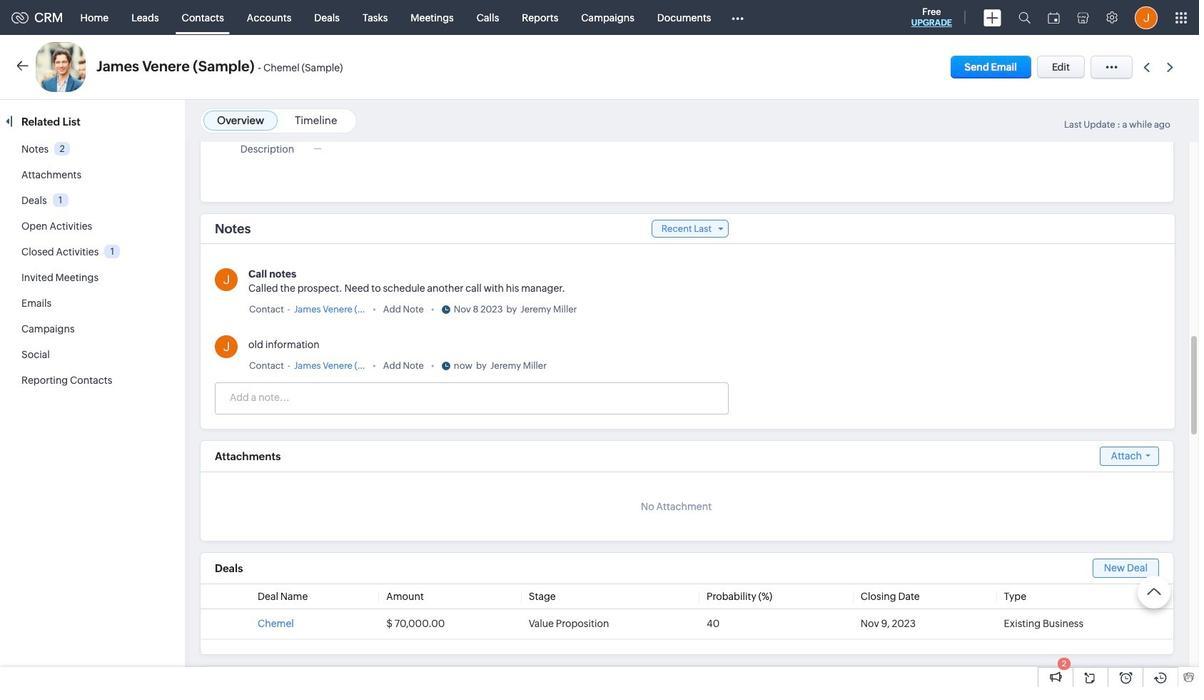Task type: describe. For each thing, give the bounding box(es) containing it.
profile element
[[1126, 0, 1166, 35]]

logo image
[[11, 12, 29, 23]]

Add a note... field
[[216, 390, 727, 405]]

Other Modules field
[[723, 6, 753, 29]]

search element
[[1010, 0, 1039, 35]]



Task type: locate. For each thing, give the bounding box(es) containing it.
create menu image
[[984, 9, 1001, 26]]

calendar image
[[1048, 12, 1060, 23]]

search image
[[1019, 11, 1031, 24]]

create menu element
[[975, 0, 1010, 35]]

previous record image
[[1143, 62, 1150, 72]]

profile image
[[1135, 6, 1158, 29]]

next record image
[[1167, 62, 1176, 72]]



Task type: vqa. For each thing, say whether or not it's contained in the screenshot.
the logo
yes



